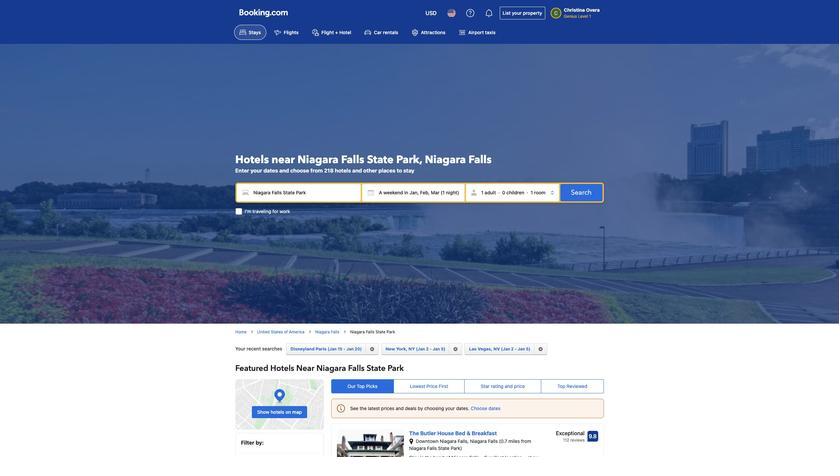 Task type: locate. For each thing, give the bounding box(es) containing it.
flights
[[284, 30, 299, 35]]

featured
[[235, 363, 268, 374]]

states
[[271, 329, 283, 334]]

2
[[426, 347, 429, 352], [511, 347, 514, 352]]

children
[[507, 190, 525, 195]]

(jan right 'york, ny'
[[416, 347, 425, 352]]

new york, ny (jan 2 - jan 5)
[[386, 346, 446, 352]]

1 horizontal spatial jan
[[433, 347, 440, 352]]

2 · from the left
[[527, 190, 528, 195]]

1 horizontal spatial (jan
[[416, 347, 425, 352]]

· left 0
[[499, 190, 500, 195]]

- inside 'new york, ny (jan 2 - jan 5)'
[[430, 347, 432, 352]]

(jan for las vegas, nv
[[501, 347, 510, 352]]

(1
[[441, 190, 445, 195]]

1 horizontal spatial ·
[[527, 190, 528, 195]]

and left deals in the bottom left of the page
[[396, 406, 404, 411]]

9.8
[[589, 433, 597, 439]]

(jan
[[328, 347, 337, 352], [416, 347, 425, 352], [501, 347, 510, 352]]

0 vertical spatial park
[[387, 329, 395, 334]]

2 inside 'new york, ny (jan 2 - jan 5)'
[[426, 347, 429, 352]]

0 horizontal spatial -
[[344, 347, 346, 352]]

your right enter
[[251, 167, 262, 173]]

0 horizontal spatial your
[[251, 167, 262, 173]]

2 inside las vegas, nv (jan 2 - jan 5)
[[511, 347, 514, 352]]

1 5) from the left
[[441, 347, 446, 352]]

1 vertical spatial hotels
[[271, 409, 284, 415]]

Type your destination search field
[[237, 184, 361, 201]]

-
[[344, 347, 346, 352], [430, 347, 432, 352], [515, 347, 517, 352]]

disneyland paris (jan 15 - jan 20)
[[291, 346, 362, 352]]

downtown niagara falls, niagara falls (0.7 miles from niagara falls state park)
[[409, 438, 531, 451]]

the butler house bed & breakfast, hotel near niagara falls state park, niagara falls image
[[337, 429, 404, 457]]

top
[[357, 383, 365, 389], [558, 383, 566, 389]]

- left las vegas,&nbsp;nv
 - remove this item from your recent searches icon
[[515, 347, 517, 352]]

0 vertical spatial hotels
[[335, 167, 351, 173]]

falls
[[341, 152, 364, 167], [469, 152, 492, 167], [331, 329, 340, 334], [366, 329, 375, 334], [348, 363, 365, 374], [488, 438, 498, 444], [427, 445, 437, 451]]

butler
[[420, 430, 436, 436]]

niagara down downtown
[[409, 445, 426, 451]]

hotels up enter
[[235, 152, 269, 167]]

2 horizontal spatial -
[[515, 347, 517, 352]]

1 horizontal spatial 5)
[[526, 347, 531, 352]]

1 horizontal spatial hotels
[[270, 363, 294, 374]]

2 horizontal spatial (jan
[[501, 347, 510, 352]]

5)
[[441, 347, 446, 352], [526, 347, 531, 352]]

the butler house bed & breakfast
[[409, 430, 497, 436]]

0 horizontal spatial jan
[[347, 347, 354, 352]]

state inside the hotels near niagara falls state park, niagara falls enter your dates and choose from 218 hotels and other places to stay
[[367, 152, 394, 167]]

vegas, nv
[[478, 346, 500, 352]]

- inside las vegas, nv (jan 2 - jan 5)
[[515, 347, 517, 352]]

5) inside las vegas, nv (jan 2 - jan 5)
[[526, 347, 531, 352]]

2 horizontal spatial jan
[[518, 347, 525, 352]]

niagara falls state park
[[350, 329, 395, 334]]

usd
[[426, 10, 437, 16]]

0 horizontal spatial hotels
[[235, 152, 269, 167]]

1 - from the left
[[344, 347, 346, 352]]

1 horizontal spatial 2
[[511, 347, 514, 352]]

(jan inside 'new york, ny (jan 2 - jan 5)'
[[416, 347, 425, 352]]

2 for las vegas, nv
[[511, 347, 514, 352]]

hotel
[[339, 30, 351, 35]]

park down new
[[388, 363, 404, 374]]

0 vertical spatial hotels
[[235, 152, 269, 167]]

jan inside disneyland paris (jan 15 - jan 20)
[[347, 347, 354, 352]]

by
[[418, 406, 423, 411]]

- left new york,&nbsp;ny
 - remove this item from your recent searches icon
[[430, 347, 432, 352]]

adult
[[485, 190, 496, 195]]

- right the 15
[[344, 347, 346, 352]]

map
[[292, 409, 302, 415]]

reviews
[[571, 438, 585, 443]]

park,
[[396, 152, 422, 167]]

hotels near niagara falls state park, niagara falls enter your dates and choose from 218 hotels and other places to stay
[[235, 152, 492, 173]]

niagara down house at the right bottom of page
[[440, 438, 457, 444]]

miles
[[509, 438, 520, 444]]

2 vertical spatial your
[[445, 406, 455, 411]]

i'm traveling for work
[[245, 208, 290, 214]]

1 vertical spatial your
[[251, 167, 262, 173]]

1 horizontal spatial -
[[430, 347, 432, 352]]

0 horizontal spatial dates
[[264, 167, 278, 173]]

0 horizontal spatial top
[[357, 383, 365, 389]]

search
[[571, 188, 592, 197]]

america
[[289, 329, 305, 334]]

your right list
[[512, 10, 522, 16]]

niagara down 'breakfast' at right bottom
[[470, 438, 487, 444]]

2 - from the left
[[430, 347, 432, 352]]

from right miles
[[521, 438, 531, 444]]

jan left new york,&nbsp;ny
 - remove this item from your recent searches icon
[[433, 347, 440, 352]]

5) inside 'new york, ny (jan 2 - jan 5)'
[[441, 347, 446, 352]]

flight
[[322, 30, 334, 35]]

1 horizontal spatial your
[[445, 406, 455, 411]]

stay
[[403, 167, 415, 173]]

2 right vegas, nv
[[511, 347, 514, 352]]

see
[[350, 406, 359, 411]]

top left reviewed
[[558, 383, 566, 389]]

2 right 'york, ny'
[[426, 347, 429, 352]]

1 horizontal spatial from
[[521, 438, 531, 444]]

0 horizontal spatial (jan
[[328, 347, 337, 352]]

5) for new york, ny
[[441, 347, 446, 352]]

0 vertical spatial from
[[311, 167, 323, 173]]

1 left adult
[[481, 190, 484, 195]]

hotels inside 'show hotels on map' button
[[271, 409, 284, 415]]

mar
[[431, 190, 440, 195]]

1 down overa at top
[[589, 14, 591, 19]]

2 horizontal spatial 1
[[589, 14, 591, 19]]

· right "children" at the right top of page
[[527, 190, 528, 195]]

searches
[[262, 346, 282, 352]]

5) left new york,&nbsp;ny
 - remove this item from your recent searches icon
[[441, 347, 446, 352]]

None search field
[[235, 183, 604, 215]]

3 - from the left
[[515, 347, 517, 352]]

hotels inside the hotels near niagara falls state park, niagara falls enter your dates and choose from 218 hotels and other places to stay
[[335, 167, 351, 173]]

your left dates. in the bottom right of the page
[[445, 406, 455, 411]]

state
[[367, 152, 394, 167], [376, 329, 386, 334], [367, 363, 386, 374], [438, 445, 450, 451]]

stays
[[249, 30, 261, 35]]

none search field containing search
[[235, 183, 604, 215]]

+
[[335, 30, 338, 35]]

(jan right vegas, nv
[[501, 347, 510, 352]]

dates right choose
[[489, 406, 501, 411]]

0 horizontal spatial hotels
[[271, 409, 284, 415]]

0 horizontal spatial 2
[[426, 347, 429, 352]]

1 jan from the left
[[347, 347, 354, 352]]

1 horizontal spatial dates
[[489, 406, 501, 411]]

christina
[[564, 7, 585, 13]]

new
[[386, 346, 395, 352]]

featured hotels near niagara falls state park
[[235, 363, 404, 374]]

jan inside 'new york, ny (jan 2 - jan 5)'
[[433, 347, 440, 352]]

picks
[[366, 383, 378, 389]]

property
[[523, 10, 542, 16]]

niagara
[[298, 152, 339, 167], [425, 152, 466, 167], [315, 329, 330, 334], [350, 329, 365, 334], [317, 363, 346, 374], [440, 438, 457, 444], [470, 438, 487, 444], [409, 445, 426, 451]]

2 horizontal spatial your
[[512, 10, 522, 16]]

falls,
[[458, 438, 469, 444]]

dates down the near
[[264, 167, 278, 173]]

jan inside las vegas, nv (jan 2 - jan 5)
[[518, 347, 525, 352]]

2 5) from the left
[[526, 347, 531, 352]]

hotels
[[335, 167, 351, 173], [271, 409, 284, 415]]

2 2 from the left
[[511, 347, 514, 352]]

jan
[[347, 347, 354, 352], [433, 347, 440, 352], [518, 347, 525, 352]]

flight + hotel link
[[307, 25, 357, 40]]

dates inside the hotels near niagara falls state park, niagara falls enter your dates and choose from 218 hotels and other places to stay
[[264, 167, 278, 173]]

hotels right the 218
[[335, 167, 351, 173]]

top right our
[[357, 383, 365, 389]]

0 horizontal spatial ·
[[499, 190, 500, 195]]

choosing
[[424, 406, 444, 411]]

(jan inside las vegas, nv (jan 2 - jan 5)
[[501, 347, 510, 352]]

other
[[363, 167, 377, 173]]

list your property
[[503, 10, 542, 16]]

·
[[499, 190, 500, 195], [527, 190, 528, 195]]

car rentals
[[374, 30, 398, 35]]

5) for las vegas, nv
[[526, 347, 531, 352]]

0 horizontal spatial 5)
[[441, 347, 446, 352]]

1 vertical spatial from
[[521, 438, 531, 444]]

5) left las vegas,&nbsp;nv
 - remove this item from your recent searches icon
[[526, 347, 531, 352]]

near
[[272, 152, 295, 167]]

1 horizontal spatial hotels
[[335, 167, 351, 173]]

(jan for disneyland paris
[[328, 347, 337, 352]]

0 horizontal spatial from
[[311, 167, 323, 173]]

1 vertical spatial park
[[388, 363, 404, 374]]

- for las vegas, nv
[[515, 347, 517, 352]]

from inside the hotels near niagara falls state park, niagara falls enter your dates and choose from 218 hotels and other places to stay
[[311, 167, 323, 173]]

2 (jan from the left
[[416, 347, 425, 352]]

and left the "price"
[[505, 383, 513, 389]]

(jan inside disneyland paris (jan 15 - jan 20)
[[328, 347, 337, 352]]

home
[[235, 329, 247, 334]]

&
[[467, 430, 471, 436]]

(jan left the 15
[[328, 347, 337, 352]]

1 left room
[[531, 190, 533, 195]]

hotels down searches at the left bottom
[[270, 363, 294, 374]]

list your property link
[[500, 7, 545, 19]]

112
[[563, 438, 569, 443]]

jan left 20)
[[347, 347, 354, 352]]

car
[[374, 30, 382, 35]]

2 jan from the left
[[433, 347, 440, 352]]

hotels left 'on' at the bottom left of the page
[[271, 409, 284, 415]]

218
[[324, 167, 334, 173]]

state inside downtown niagara falls, niagara falls (0.7 miles from niagara falls state park)
[[438, 445, 450, 451]]

new york,&nbsp;ny
 - remove this item from your recent searches image
[[454, 347, 458, 351]]

for
[[273, 208, 279, 214]]

1 horizontal spatial top
[[558, 383, 566, 389]]

3 jan from the left
[[518, 347, 525, 352]]

jan left las vegas,&nbsp;nv
 - remove this item from your recent searches icon
[[518, 347, 525, 352]]

0
[[502, 190, 505, 195]]

1 (jan from the left
[[328, 347, 337, 352]]

0 vertical spatial dates
[[264, 167, 278, 173]]

niagara up 'paris'
[[315, 329, 330, 334]]

show hotels on map link
[[235, 379, 324, 430]]

status
[[331, 399, 604, 418]]

1 inside christina overa genius level 1
[[589, 14, 591, 19]]

park
[[387, 329, 395, 334], [388, 363, 404, 374]]

prices
[[381, 406, 395, 411]]

las
[[469, 346, 477, 352]]

1 2 from the left
[[426, 347, 429, 352]]

price
[[514, 383, 525, 389]]

top reviewed
[[558, 383, 588, 389]]

1 top from the left
[[357, 383, 365, 389]]

park up new
[[387, 329, 395, 334]]

from left the 218
[[311, 167, 323, 173]]

3 (jan from the left
[[501, 347, 510, 352]]

room
[[534, 190, 546, 195]]

- inside disneyland paris (jan 15 - jan 20)
[[344, 347, 346, 352]]

rentals
[[383, 30, 398, 35]]



Task type: vqa. For each thing, say whether or not it's contained in the screenshot.
your inside the status
yes



Task type: describe. For each thing, give the bounding box(es) containing it.
jan for disneyland paris
[[347, 347, 354, 352]]

to
[[397, 167, 402, 173]]

usd button
[[422, 5, 441, 21]]

united states of america
[[257, 329, 305, 334]]

weekend
[[384, 190, 403, 195]]

star
[[481, 383, 490, 389]]

house
[[438, 430, 454, 436]]

park)
[[451, 445, 462, 451]]

the
[[360, 406, 367, 411]]

a weekend in jan, feb, mar (1 night)
[[379, 190, 459, 195]]

show
[[257, 409, 269, 415]]

15
[[338, 347, 343, 352]]

feb,
[[420, 190, 430, 195]]

scored 9.8 element
[[588, 431, 598, 442]]

lowest
[[410, 383, 425, 389]]

1 · from the left
[[499, 190, 500, 195]]

airport taxis
[[468, 30, 496, 35]]

star rating and price
[[481, 383, 525, 389]]

of
[[284, 329, 288, 334]]

jan for new york, ny
[[433, 347, 440, 352]]

level
[[578, 14, 588, 19]]

jan,
[[410, 190, 419, 195]]

near
[[296, 363, 315, 374]]

niagara falls state park link
[[350, 329, 395, 334]]

dates.
[[456, 406, 470, 411]]

i'm
[[245, 208, 251, 214]]

search button
[[561, 184, 603, 201]]

bed
[[455, 430, 466, 436]]

1 vertical spatial dates
[[489, 406, 501, 411]]

2 top from the left
[[558, 383, 566, 389]]

niagara up the 218
[[298, 152, 339, 167]]

breakfast
[[472, 430, 497, 436]]

and down the near
[[279, 167, 289, 173]]

show hotels on map
[[257, 409, 302, 415]]

airport taxis link
[[454, 25, 501, 40]]

exceptional 112 reviews
[[556, 430, 585, 443]]

1 vertical spatial hotels
[[270, 363, 294, 374]]

first
[[439, 383, 448, 389]]

booking.com online hotel reservations image
[[239, 9, 288, 17]]

disneyland paris
 - remove this item from your recent searches image
[[370, 347, 375, 351]]

niagara up (1
[[425, 152, 466, 167]]

1 adult · 0 children · 1 room
[[481, 190, 546, 195]]

in
[[405, 190, 408, 195]]

stays link
[[234, 25, 266, 40]]

work
[[280, 208, 290, 214]]

see the latest prices and deals by choosing your dates. choose dates
[[350, 406, 501, 411]]

las vegas,&nbsp;nv
 - remove this item from your recent searches image
[[539, 347, 543, 351]]

jan for las vegas, nv
[[518, 347, 525, 352]]

status containing see the latest prices and deals by choosing your dates.
[[331, 399, 604, 418]]

attractions link
[[406, 25, 451, 40]]

by:
[[256, 440, 264, 446]]

downtown
[[416, 438, 439, 444]]

your
[[235, 346, 245, 352]]

2 for new york, ny
[[426, 347, 429, 352]]

disneyland
[[291, 346, 315, 352]]

list
[[503, 10, 511, 16]]

your recent searches
[[235, 346, 282, 352]]

car rentals link
[[359, 25, 404, 40]]

your inside the hotels near niagara falls state park, niagara falls enter your dates and choose from 218 hotels and other places to stay
[[251, 167, 262, 173]]

home link
[[235, 329, 247, 335]]

on
[[286, 409, 291, 415]]

recent
[[247, 346, 261, 352]]

0 vertical spatial your
[[512, 10, 522, 16]]

show hotels on map button
[[252, 406, 307, 418]]

(jan for new york, ny
[[416, 347, 425, 352]]

1 horizontal spatial 1
[[531, 190, 533, 195]]

christina overa genius level 1
[[564, 7, 600, 19]]

united states of america link
[[257, 329, 305, 335]]

york, ny
[[396, 346, 415, 352]]

hotels inside the hotels near niagara falls state park, niagara falls enter your dates and choose from 218 hotels and other places to stay
[[235, 152, 269, 167]]

niagara up 20)
[[350, 329, 365, 334]]

flights link
[[269, 25, 304, 40]]

enter
[[235, 167, 249, 173]]

genius
[[564, 14, 577, 19]]

our
[[348, 383, 356, 389]]

airport
[[468, 30, 484, 35]]

places
[[379, 167, 396, 173]]

niagara falls link
[[315, 329, 340, 335]]

night)
[[446, 190, 459, 195]]

deals
[[405, 406, 417, 411]]

- for disneyland paris
[[344, 347, 346, 352]]

niagara falls
[[315, 329, 340, 334]]

20)
[[355, 347, 362, 352]]

from inside downtown niagara falls, niagara falls (0.7 miles from niagara falls state park)
[[521, 438, 531, 444]]

0 horizontal spatial 1
[[481, 190, 484, 195]]

our top picks
[[348, 383, 378, 389]]

the
[[409, 430, 419, 436]]

svg image
[[368, 189, 374, 196]]

choose
[[471, 406, 487, 411]]

filter
[[241, 440, 255, 446]]

niagara down disneyland paris (jan 15 - jan 20)
[[317, 363, 346, 374]]

traveling
[[253, 208, 271, 214]]

- for new york, ny
[[430, 347, 432, 352]]

and left other
[[352, 167, 362, 173]]

united
[[257, 329, 270, 334]]



